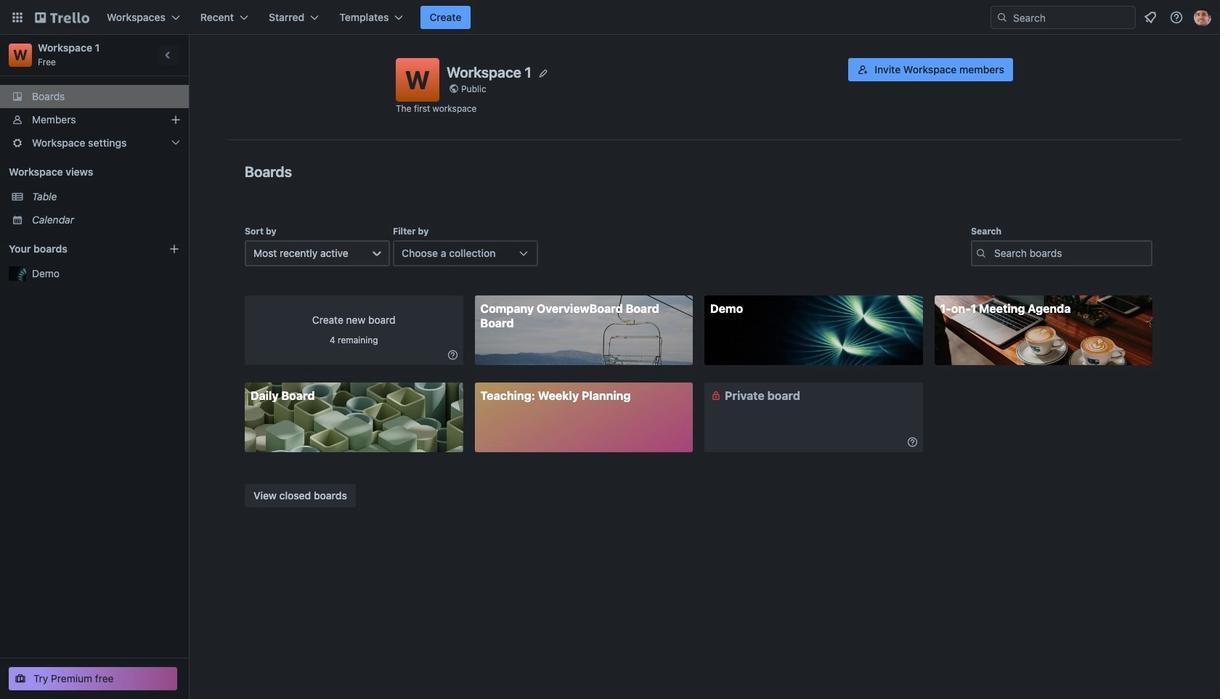 Task type: locate. For each thing, give the bounding box(es) containing it.
0 vertical spatial sm image
[[709, 389, 723, 403]]

sm image
[[446, 348, 460, 362]]

sm image
[[709, 389, 723, 403], [905, 435, 920, 450]]

Search field
[[991, 6, 1136, 29]]

search image
[[997, 12, 1008, 23]]

1 vertical spatial sm image
[[905, 435, 920, 450]]

your boards with 1 items element
[[9, 240, 147, 258]]

0 horizontal spatial sm image
[[709, 389, 723, 403]]



Task type: vqa. For each thing, say whether or not it's contained in the screenshot.
the rightmost sm image
yes



Task type: describe. For each thing, give the bounding box(es) containing it.
0 notifications image
[[1142, 9, 1159, 26]]

workspace navigation collapse icon image
[[158, 45, 179, 65]]

james peterson (jamespeterson93) image
[[1194, 9, 1212, 26]]

open information menu image
[[1169, 10, 1184, 25]]

primary element
[[0, 0, 1220, 35]]

back to home image
[[35, 6, 89, 29]]

add board image
[[169, 243, 180, 255]]

1 horizontal spatial sm image
[[905, 435, 920, 450]]

Search boards text field
[[971, 240, 1153, 267]]



